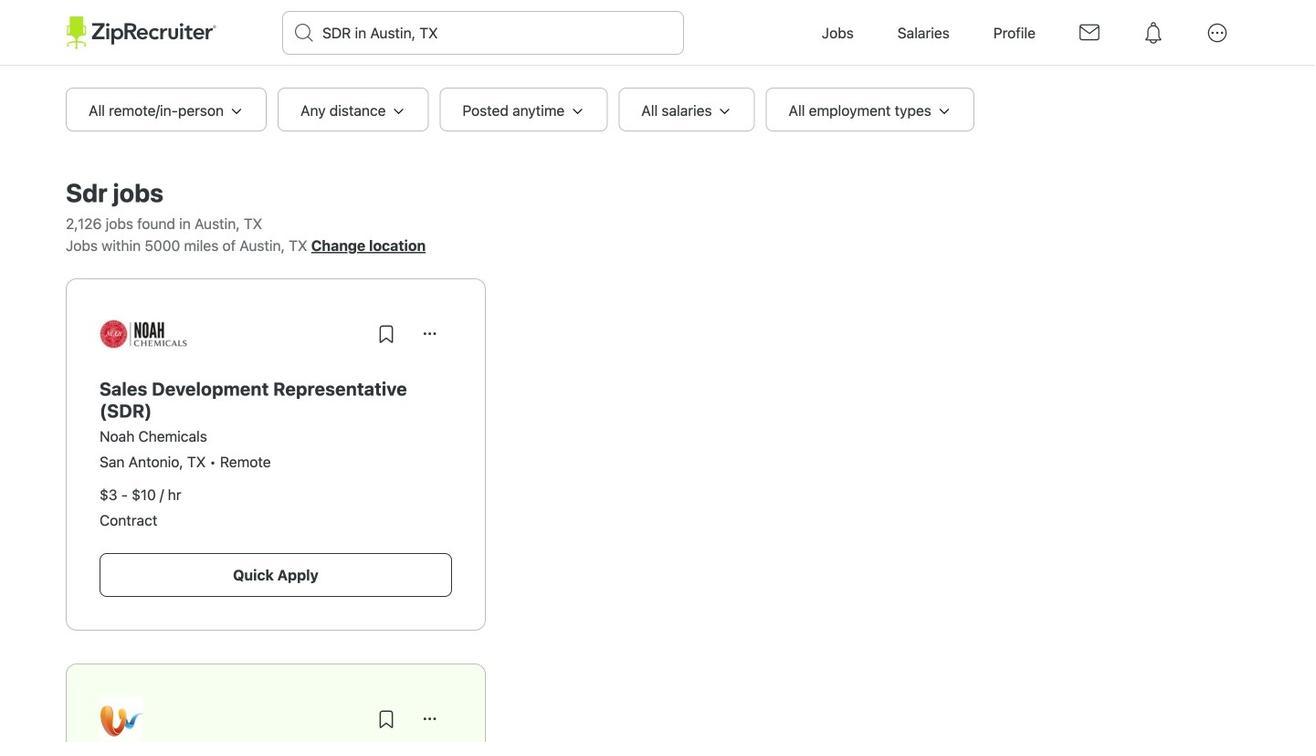 Task type: locate. For each thing, give the bounding box(es) containing it.
2 save job for later image from the top
[[376, 709, 398, 731]]

1 vertical spatial save job for later image
[[376, 709, 398, 731]]

sales development representative (sdr) and marketing coordinator image
[[100, 698, 143, 742]]

sales development representative (sdr) element
[[100, 378, 452, 422]]

main element
[[66, 0, 1250, 66]]

1 save job for later image from the top
[[376, 323, 398, 345]]

job card menu element
[[408, 717, 452, 734]]

save job for later image
[[376, 323, 398, 345], [376, 709, 398, 731]]

0 vertical spatial save job for later image
[[376, 323, 398, 345]]

ziprecruiter image
[[66, 16, 217, 49]]

None button
[[408, 313, 452, 356]]

Search job title or keyword search field
[[283, 12, 684, 54]]



Task type: describe. For each thing, give the bounding box(es) containing it.
menu image
[[1197, 12, 1239, 54]]

save job for later image for sales development representative (sdr) and marketing coordinator icon
[[376, 709, 398, 731]]

sales development representative (sdr) image
[[100, 320, 187, 349]]

save job for later image for sales development representative (sdr) image
[[376, 323, 398, 345]]

notifications image
[[1133, 12, 1175, 54]]



Task type: vqa. For each thing, say whether or not it's contained in the screenshot.
'to'
no



